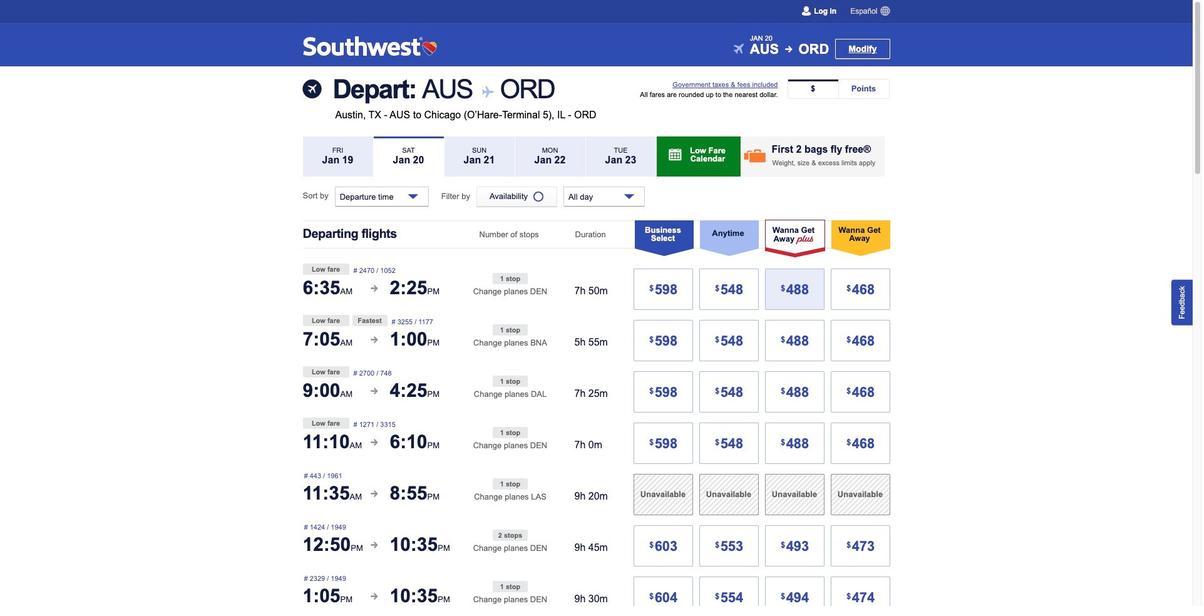 Task type: describe. For each thing, give the bounding box(es) containing it.
1 , this is the lowest fare element from the top
[[303, 264, 349, 275]]

to image
[[480, 85, 493, 98]]

sat jan 20 element
[[374, 137, 444, 177]]

to image
[[786, 46, 793, 52]]

Filter by time of day text field
[[564, 187, 645, 207]]

, this is the fastest flight element
[[352, 315, 387, 326]]

Display only available flights. button
[[477, 187, 558, 207]]



Task type: vqa. For each thing, say whether or not it's contained in the screenshot.
Southwest 'image'
no



Task type: locate. For each thing, give the bounding box(es) containing it.
4 , this is the lowest fare element from the top
[[303, 418, 349, 429]]

3 , this is the lowest fare element from the top
[[303, 366, 349, 378]]

list
[[788, 79, 890, 99]]

banner
[[0, 0, 1193, 66]]

Sort results by text field
[[335, 187, 429, 207]]

2 , this is the lowest fare element from the top
[[303, 315, 349, 326]]

, this is the lowest fare element
[[303, 264, 349, 275], [303, 315, 349, 326], [303, 366, 349, 378], [303, 418, 349, 429]]



